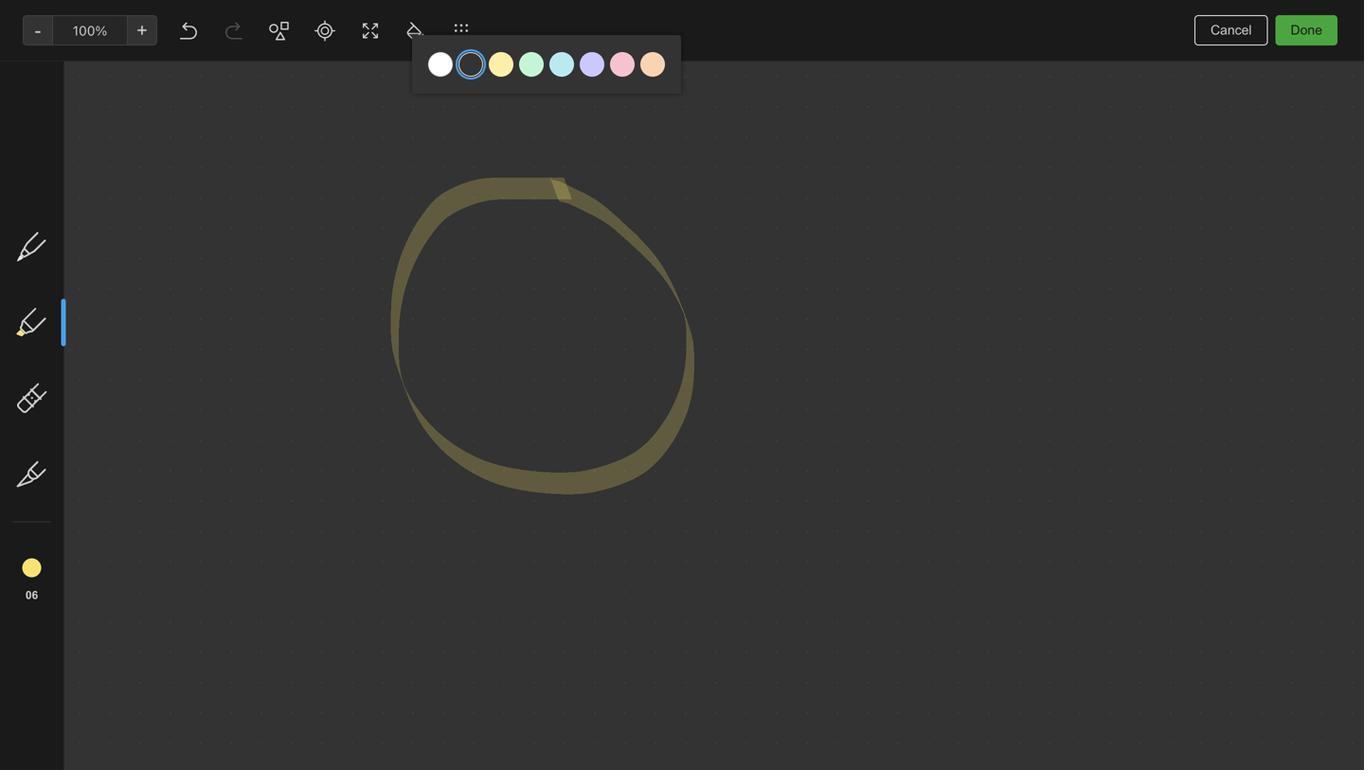 Task type: describe. For each thing, give the bounding box(es) containing it.
notes
[[262, 59, 296, 75]]

all
[[1246, 745, 1261, 759]]

on inside morning task open laptop - sign in - check task - check emails - start work - go on lunch - meeting - end of day
[[490, 194, 505, 209]]

add a reminder image
[[600, 740, 623, 763]]

meeting
[[426, 211, 476, 227]]

all changes saved
[[1246, 745, 1350, 759]]

you
[[1214, 15, 1235, 30]]

things to do organize files - morning task
[[426, 372, 522, 426]]

2 horizontal spatial 5
[[450, 578, 457, 591]]

thumbnail image for morning task open laptop - sign in - check task - check emails - start work - go on lunch - meeting - end of day
[[243, 242, 400, 345]]

on inside note window element
[[676, 58, 691, 74]]

- left go
[[459, 194, 465, 209]]

expand note image
[[602, 11, 625, 34]]

do
[[489, 372, 505, 388]]

- up the lunch
[[511, 177, 517, 192]]

home link
[[0, 149, 227, 179]]

Note Editor text field
[[0, 0, 1365, 771]]

new button
[[11, 100, 216, 134]]

0 horizontal spatial 5
[[250, 59, 258, 75]]

saved
[[1316, 745, 1350, 759]]

tree containing home
[[0, 149, 227, 666]]

settings image
[[193, 15, 216, 38]]

in
[[426, 160, 437, 175]]

tasks button
[[0, 209, 227, 240]]

files
[[485, 393, 513, 409]]

emails
[[468, 177, 508, 192]]

only
[[1185, 15, 1211, 30]]

0 horizontal spatial dec
[[258, 427, 279, 440]]

share button
[[1250, 8, 1319, 38]]

expand notebooks image
[[5, 259, 20, 274]]

1 vertical spatial dec 5
[[426, 578, 457, 591]]

- right in
[[440, 160, 447, 175]]

morning task open laptop - sign in - check task - check emails - start work - go on lunch - meeting - end of day
[[426, 122, 552, 244]]

only you
[[1185, 15, 1235, 30]]

Search text field
[[25, 55, 203, 89]]

notes for notes (
[[42, 186, 78, 202]]

(
[[83, 187, 88, 201]]

note window element
[[0, 0, 1365, 771]]

0 horizontal spatial dec 5
[[258, 427, 289, 440]]

sharks!
[[258, 372, 306, 388]]

tasks
[[42, 217, 76, 232]]

task inside things to do organize files - morning task
[[480, 410, 508, 426]]

5 notes
[[250, 59, 296, 75]]

thumbnail image for things to do organize files - morning task
[[243, 501, 400, 605]]

home
[[42, 156, 78, 172]]

notebooks link
[[0, 251, 227, 282]]

0 vertical spatial check
[[450, 160, 489, 175]]

- down go
[[479, 211, 485, 227]]

trash
[[42, 361, 76, 376]]

of
[[516, 211, 528, 227]]

2023
[[744, 58, 776, 74]]

start
[[521, 177, 551, 192]]

notebooks
[[43, 258, 109, 274]]

14,
[[722, 58, 740, 74]]

shared
[[42, 319, 85, 335]]



Task type: locate. For each thing, give the bounding box(es) containing it.
- down sign
[[524, 160, 530, 175]]

1 vertical spatial check
[[426, 177, 465, 192]]

add tag image
[[632, 740, 655, 763]]

5
[[250, 59, 258, 75], [282, 427, 289, 440], [450, 578, 457, 591]]

open
[[426, 143, 459, 158]]

2 horizontal spatial dec
[[694, 58, 719, 74]]

-
[[505, 143, 511, 158], [440, 160, 447, 175], [524, 160, 530, 175], [511, 177, 517, 192], [459, 194, 465, 209], [546, 194, 552, 209], [479, 211, 485, 227], [516, 393, 522, 409]]

flower
[[258, 122, 300, 137]]

task
[[482, 122, 512, 137], [492, 160, 520, 175], [480, 410, 508, 426]]

edited
[[633, 58, 672, 74]]

0 vertical spatial 5
[[250, 59, 258, 75]]

morning
[[426, 122, 479, 137], [426, 410, 477, 426]]

None search field
[[25, 55, 203, 89]]

things
[[426, 372, 469, 388]]

work
[[426, 194, 456, 209]]

morning down organize
[[426, 410, 477, 426]]

notes up notes
[[268, 19, 320, 41]]

- right files
[[516, 393, 522, 409]]

sign
[[515, 143, 542, 158]]

notes (
[[42, 186, 88, 202]]

2 vertical spatial dec
[[426, 578, 447, 591]]

1 vertical spatial task
[[492, 160, 520, 175]]

check up the work
[[426, 177, 465, 192]]

morning inside morning task open laptop - sign in - check task - check emails - start work - go on lunch - meeting - end of day
[[426, 122, 479, 137]]

- down start
[[546, 194, 552, 209]]

2 vertical spatial task
[[480, 410, 508, 426]]

tags
[[43, 289, 71, 304]]

1 horizontal spatial notes
[[268, 19, 320, 41]]

1 horizontal spatial 5
[[282, 427, 289, 440]]

1 morning from the top
[[426, 122, 479, 137]]

end
[[489, 211, 512, 227]]

notes inside tree
[[42, 186, 78, 202]]

0 vertical spatial notes
[[268, 19, 320, 41]]

organize
[[426, 393, 481, 409]]

lunch
[[509, 194, 542, 209]]

shared with me
[[42, 319, 137, 335]]

task down files
[[480, 410, 508, 426]]

morning inside things to do organize files - morning task
[[426, 410, 477, 426]]

1 horizontal spatial dec 5
[[426, 578, 457, 591]]

on up end
[[490, 194, 505, 209]]

day
[[426, 228, 448, 244]]

notes
[[268, 19, 320, 41], [42, 186, 78, 202]]

task up laptop at the top of the page
[[482, 122, 512, 137]]

shared with me link
[[0, 312, 227, 342]]

go
[[469, 194, 486, 209]]

1 vertical spatial 5
[[282, 427, 289, 440]]

notes for notes
[[268, 19, 320, 41]]

last
[[604, 58, 630, 74]]

dec 5
[[258, 427, 289, 440], [426, 578, 457, 591]]

trash link
[[0, 354, 227, 384]]

check down laptop at the top of the page
[[450, 160, 489, 175]]

thumbnail image
[[243, 242, 400, 345], [411, 280, 568, 345], [243, 501, 400, 605]]

flower button
[[243, 106, 400, 345]]

me
[[118, 319, 137, 335]]

0 vertical spatial morning
[[426, 122, 479, 137]]

dec inside note window element
[[694, 58, 719, 74]]

0 horizontal spatial on
[[490, 194, 505, 209]]

0 vertical spatial task
[[482, 122, 512, 137]]

1 horizontal spatial dec
[[426, 578, 447, 591]]

1 vertical spatial notes
[[42, 186, 78, 202]]

dec
[[694, 58, 719, 74], [258, 427, 279, 440], [426, 578, 447, 591]]

1 vertical spatial on
[[490, 194, 505, 209]]

laptop
[[463, 143, 501, 158]]

0 vertical spatial dec 5
[[258, 427, 289, 440]]

tags button
[[0, 282, 227, 312]]

on right 'edited'
[[676, 58, 691, 74]]

with
[[89, 319, 114, 335]]

new
[[42, 109, 69, 124]]

upgrade image
[[73, 691, 96, 714]]

task up emails
[[492, 160, 520, 175]]

- left sign
[[505, 143, 511, 158]]

0 vertical spatial on
[[676, 58, 691, 74]]

0 horizontal spatial notes
[[42, 186, 78, 202]]

changes
[[1264, 745, 1313, 759]]

tree
[[0, 149, 227, 666]]

1 vertical spatial morning
[[426, 410, 477, 426]]

- inside things to do organize files - morning task
[[516, 393, 522, 409]]

0 vertical spatial dec
[[694, 58, 719, 74]]

1 vertical spatial dec
[[258, 427, 279, 440]]

last edited on dec 14, 2023
[[604, 58, 776, 74]]

on
[[676, 58, 691, 74], [490, 194, 505, 209]]

1 horizontal spatial on
[[676, 58, 691, 74]]

share
[[1266, 15, 1303, 30]]

notes left (
[[42, 186, 78, 202]]

2 morning from the top
[[426, 410, 477, 426]]

2 vertical spatial 5
[[450, 578, 457, 591]]

check
[[450, 160, 489, 175], [426, 177, 465, 192]]

to
[[473, 372, 486, 388]]

morning up the open
[[426, 122, 479, 137]]



Task type: vqa. For each thing, say whether or not it's contained in the screenshot.
Task inside the things to do organize files - morning task
yes



